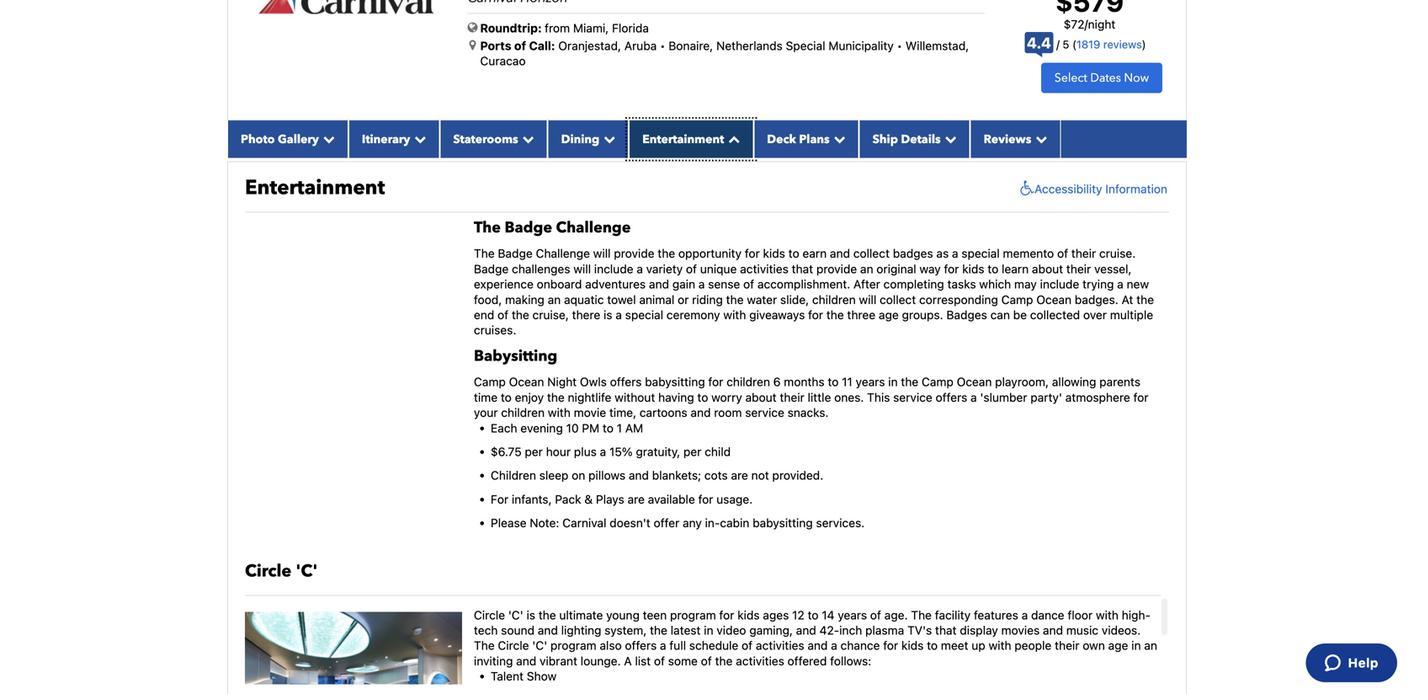 Task type: vqa. For each thing, say whether or not it's contained in the screenshot.
the Recommended Cruise corresponding to anchor image
no



Task type: describe. For each thing, give the bounding box(es) containing it.
reviews
[[984, 131, 1032, 147]]

carnival cruise line image
[[258, 0, 438, 16]]

1
[[617, 421, 622, 435]]

the right 11
[[901, 375, 919, 389]]

memento
[[1004, 247, 1055, 260]]

aruba
[[625, 39, 657, 53]]

chevron down image for reviews
[[1032, 133, 1048, 145]]

0 horizontal spatial in
[[704, 623, 714, 637]]

also
[[600, 639, 622, 652]]

usage.
[[717, 492, 753, 506]]

to right time on the bottom of the page
[[501, 390, 512, 404]]

0 vertical spatial include
[[594, 262, 634, 276]]

'slumber
[[981, 390, 1028, 404]]

a up movies
[[1022, 608, 1029, 622]]

playroom,
[[996, 375, 1049, 389]]

after
[[854, 277, 881, 291]]

giveaways
[[750, 308, 805, 322]]

completing
[[884, 277, 945, 291]]

is inside the badge challenge will provide the opportunity for kids to earn and collect badges as a special memento of their cruise. badge challenges will include a variety of unique activities that provide an original way for kids to learn about their vessel, experience onboard adventures and gain a sense of accomplishment. after completing tasks which may include trying a new food, making an aquatic towel animal or riding the water slide, children will collect corresponding camp ocean badges. at the end of the cruise, there is a special ceremony with giveaways for the three age groups. badges can be collected over multiple cruises.
[[604, 308, 613, 322]]

a down towel
[[616, 308, 622, 322]]

and down dance
[[1044, 623, 1064, 637]]

2 per from the left
[[684, 445, 702, 459]]

&
[[585, 492, 593, 506]]

camp ocean night owls offers babysitting for children 6 months to 11 years in the camp ocean playroom, allowing parents time to enjoy the nightlife without having to worry about their little ones. this service offers a 'slumber party' atmosphere for your children with movie time, cartoons and room service snacks.
[[474, 375, 1149, 420]]

activities inside the badge challenge will provide the opportunity for kids to earn and collect badges as a special memento of their cruise. badge challenges will include a variety of unique activities that provide an original way for kids to learn about their vessel, experience onboard adventures and gain a sense of accomplishment. after completing tasks which may include trying a new food, making an aquatic towel animal or riding the water slide, children will collect corresponding camp ocean badges. at the end of the cruise, there is a special ceremony with giveaways for the three age groups. badges can be collected over multiple cruises.
[[740, 262, 789, 276]]

movie
[[574, 406, 607, 420]]

display
[[960, 623, 999, 637]]

)
[[1143, 38, 1147, 51]]

available
[[648, 492, 695, 506]]

dates
[[1091, 70, 1122, 86]]

children
[[491, 468, 536, 482]]

1 horizontal spatial provide
[[817, 262, 858, 276]]

show
[[527, 669, 557, 683]]

accessibility
[[1035, 182, 1103, 196]]

a right as
[[953, 247, 959, 260]]

1 horizontal spatial program
[[670, 608, 716, 622]]

map marker image
[[470, 39, 476, 51]]

with right up
[[989, 639, 1012, 652]]

gaming,
[[750, 623, 793, 637]]

an inside the circle 'c' is the ultimate young teen program for kids ages 12 to 14 years of age. the facility features a dance floor with high- tech sound and lighting system, the latest in video gaming, and 42-inch plasma tv's that display movies and music videos. the circle 'c' program also offers a full schedule of activities and a chance for kids to meet up with people their own age in an inviting and vibrant lounge. a list of some of the activities offered follows: talent show
[[1145, 639, 1158, 652]]

0 vertical spatial provide
[[614, 247, 655, 260]]

entertainment main content
[[219, 0, 1196, 694]]

1 vertical spatial offers
[[936, 390, 968, 404]]

of down roundtrip:
[[515, 39, 526, 53]]

oranjestad,
[[559, 39, 622, 53]]

riding
[[692, 292, 723, 306]]

ports
[[481, 39, 512, 53]]

please note: carnival doesn't offer any in-cabin babysitting services.
[[491, 516, 865, 530]]

opportunity
[[679, 247, 742, 260]]

for infants, pack & plays are available for usage.
[[491, 492, 753, 506]]

1 horizontal spatial include
[[1041, 277, 1080, 291]]

0 vertical spatial service
[[894, 390, 933, 404]]

plus
[[574, 445, 597, 459]]

miami,
[[574, 21, 609, 35]]

offers inside the circle 'c' is the ultimate young teen program for kids ages 12 to 14 years of age. the facility features a dance floor with high- tech sound and lighting system, the latest in video gaming, and 42-inch plasma tv's that display movies and music videos. the circle 'c' program also offers a full schedule of activities and a chance for kids to meet up with people their own age in an inviting and vibrant lounge. a list of some of the activities offered follows: talent show
[[625, 639, 657, 652]]

badge for the badge challenge
[[505, 217, 553, 238]]

to left 11
[[828, 375, 839, 389]]

2 vertical spatial badge
[[474, 262, 509, 276]]

onboard
[[537, 277, 582, 291]]

child
[[705, 445, 731, 459]]

children inside the badge challenge will provide the opportunity for kids to earn and collect badges as a special memento of their cruise. badge challenges will include a variety of unique activities that provide an original way for kids to learn about their vessel, experience onboard adventures and gain a sense of accomplishment. after completing tasks which may include trying a new food, making an aquatic towel animal or riding the water slide, children will collect corresponding camp ocean badges. at the end of the cruise, there is a special ceremony with giveaways for the three age groups. badges can be collected over multiple cruises.
[[813, 292, 856, 306]]

of down video
[[742, 639, 753, 652]]

1 horizontal spatial will
[[594, 247, 611, 260]]

with up the videos.
[[1097, 608, 1119, 622]]

and inside camp ocean night owls offers babysitting for children 6 months to 11 years in the camp ocean playroom, allowing parents time to enjoy the nightlife without having to worry about their little ones. this service offers a 'slumber party' atmosphere for your children with movie time, cartoons and room service snacks.
[[691, 406, 711, 420]]

in inside camp ocean night owls offers babysitting for children 6 months to 11 years in the camp ocean playroom, allowing parents time to enjoy the nightlife without having to worry about their little ones. this service offers a 'slumber party' atmosphere for your children with movie time, cartoons and room service snacks.
[[889, 375, 898, 389]]

0 horizontal spatial are
[[628, 492, 645, 506]]

video
[[717, 623, 747, 637]]

camp inside the badge challenge will provide the opportunity for kids to earn and collect badges as a special memento of their cruise. badge challenges will include a variety of unique activities that provide an original way for kids to learn about their vessel, experience onboard adventures and gain a sense of accomplishment. after completing tasks which may include trying a new food, making an aquatic towel animal or riding the water slide, children will collect corresponding camp ocean badges. at the end of the cruise, there is a special ceremony with giveaways for the three age groups. badges can be collected over multiple cruises.
[[1002, 292, 1034, 306]]

time
[[474, 390, 498, 404]]

facility
[[936, 608, 971, 622]]

chevron down image for ship details
[[941, 133, 957, 145]]

collected
[[1031, 308, 1081, 322]]

of up the "water"
[[744, 277, 755, 291]]

0 vertical spatial an
[[861, 262, 874, 276]]

the down 'sense'
[[727, 292, 744, 306]]

kids up tasks
[[963, 262, 985, 276]]

follows:
[[831, 654, 872, 668]]

experience
[[474, 277, 534, 291]]

1 vertical spatial an
[[548, 292, 561, 306]]

schedule
[[690, 639, 739, 652]]

1 vertical spatial collect
[[880, 292, 917, 306]]

age inside the circle 'c' is the ultimate young teen program for kids ages 12 to 14 years of age. the facility features a dance floor with high- tech sound and lighting system, the latest in video gaming, and 42-inch plasma tv's that display movies and music videos. the circle 'c' program also offers a full schedule of activities and a chance for kids to meet up with people their own age in an inviting and vibrant lounge. a list of some of the activities offered follows: talent show
[[1109, 639, 1129, 652]]

4.4 / 5 ( 1819 reviews )
[[1027, 34, 1147, 52]]

2 vertical spatial circle
[[498, 639, 529, 652]]

parents
[[1100, 375, 1141, 389]]

little
[[808, 390, 832, 404]]

1 vertical spatial special
[[626, 308, 664, 322]]

provided.
[[773, 468, 824, 482]]

willemstad,
[[906, 39, 970, 53]]

for down parents
[[1134, 390, 1149, 404]]

circle for circle 'c' is the ultimate young teen program for kids ages 12 to 14 years of age. the facility features a dance floor with high- tech sound and lighting system, the latest in video gaming, and 42-inch plasma tv's that display movies and music videos. the circle 'c' program also offers a full schedule of activities and a chance for kids to meet up with people their own age in an inviting and vibrant lounge. a list of some of the activities offered follows: talent show
[[474, 608, 505, 622]]

ocean inside the badge challenge will provide the opportunity for kids to earn and collect badges as a special memento of their cruise. badge challenges will include a variety of unique activities that provide an original way for kids to learn about their vessel, experience onboard adventures and gain a sense of accomplishment. after completing tasks which may include trying a new food, making an aquatic towel animal or riding the water slide, children will collect corresponding camp ocean badges. at the end of the cruise, there is a special ceremony with giveaways for the three age groups. badges can be collected over multiple cruises.
[[1037, 292, 1072, 306]]

the down teen
[[650, 623, 668, 637]]

dining button
[[548, 120, 629, 158]]

for down slide,
[[809, 308, 824, 322]]

with inside camp ocean night owls offers babysitting for children 6 months to 11 years in the camp ocean playroom, allowing parents time to enjoy the nightlife without having to worry about their little ones. this service offers a 'slumber party' atmosphere for your children with movie time, cartoons and room service snacks.
[[548, 406, 571, 420]]

/ for 4.4
[[1057, 38, 1060, 51]]

reviews button
[[971, 120, 1061, 158]]

to down tv's in the right bottom of the page
[[927, 639, 938, 652]]

their inside the circle 'c' is the ultimate young teen program for kids ages 12 to 14 years of age. the facility features a dance floor with high- tech sound and lighting system, the latest in video gaming, and 42-inch plasma tv's that display movies and music videos. the circle 'c' program also offers a full schedule of activities and a chance for kids to meet up with people their own age in an inviting and vibrant lounge. a list of some of the activities offered follows: talent show
[[1055, 639, 1080, 652]]

kids up video
[[738, 608, 760, 622]]

at
[[1122, 292, 1134, 306]]

0 horizontal spatial program
[[551, 639, 597, 652]]

of up cruises.
[[498, 308, 509, 322]]

chevron down image for staterooms
[[519, 133, 535, 145]]

ultimate
[[560, 608, 603, 622]]

a left variety
[[637, 262, 643, 276]]

ship
[[873, 131, 899, 147]]

their up vessel,
[[1072, 247, 1097, 260]]

a down 42-
[[831, 639, 838, 652]]

of right list
[[654, 654, 665, 668]]

1 horizontal spatial are
[[731, 468, 749, 482]]

for up in-
[[699, 492, 714, 506]]

of down schedule
[[701, 654, 712, 668]]

challenges
[[512, 262, 571, 276]]

badges
[[947, 308, 988, 322]]

that inside the circle 'c' is the ultimate young teen program for kids ages 12 to 14 years of age. the facility features a dance floor with high- tech sound and lighting system, the latest in video gaming, and 42-inch plasma tv's that display movies and music videos. the circle 'c' program also offers a full schedule of activities and a chance for kids to meet up with people their own age in an inviting and vibrant lounge. a list of some of the activities offered follows: talent show
[[936, 623, 957, 637]]

cruise.
[[1100, 247, 1136, 260]]

roundtrip: from miami, florida
[[481, 21, 649, 35]]

for up video
[[720, 608, 735, 622]]

select          dates now
[[1055, 70, 1150, 86]]

accessibility information
[[1035, 182, 1168, 196]]

vessel,
[[1095, 262, 1132, 276]]

sleep
[[540, 468, 569, 482]]

lounge.
[[581, 654, 621, 668]]

ship details
[[873, 131, 941, 147]]

a right plus
[[600, 445, 607, 459]]

their inside camp ocean night owls offers babysitting for children 6 months to 11 years in the camp ocean playroom, allowing parents time to enjoy the nightlife without having to worry about their little ones. this service offers a 'slumber party' atmosphere for your children with movie time, cartoons and room service snacks.
[[780, 390, 805, 404]]

food,
[[474, 292, 502, 306]]

and up show
[[516, 654, 537, 668]]

dance
[[1032, 608, 1065, 622]]

to left 1
[[603, 421, 614, 435]]

end
[[474, 308, 495, 322]]

for right opportunity
[[745, 247, 760, 260]]

circle 'c' is the ultimate young teen program for kids ages 12 to 14 years of age. the facility features a dance floor with high- tech sound and lighting system, the latest in video gaming, and 42-inch plasma tv's that display movies and music videos. the circle 'c' program also offers a full schedule of activities and a chance for kids to meet up with people their own age in an inviting and vibrant lounge. a list of some of the activities offered follows: talent show
[[474, 608, 1158, 683]]

vibrant
[[540, 654, 578, 668]]

chevron up image
[[725, 133, 741, 145]]

deck plans
[[768, 131, 830, 147]]

is inside the circle 'c' is the ultimate young teen program for kids ages 12 to 14 years of age. the facility features a dance floor with high- tech sound and lighting system, the latest in video gaming, and 42-inch plasma tv's that display movies and music videos. the circle 'c' program also offers a full schedule of activities and a chance for kids to meet up with people their own age in an inviting and vibrant lounge. a list of some of the activities offered follows: talent show
[[527, 608, 536, 622]]

and up animal
[[649, 277, 670, 291]]

to right 12
[[808, 608, 819, 622]]

1 vertical spatial babysitting
[[753, 516, 813, 530]]

gain
[[673, 277, 696, 291]]

having
[[659, 390, 695, 404]]

0 vertical spatial offers
[[610, 375, 642, 389]]

florida
[[612, 21, 649, 35]]

gallery
[[278, 131, 319, 147]]

cots
[[705, 468, 728, 482]]

cartoons
[[640, 406, 688, 420]]

animal
[[640, 292, 675, 306]]

towel
[[607, 292, 636, 306]]

badges
[[893, 247, 934, 260]]

floor
[[1068, 608, 1093, 622]]

groups.
[[902, 308, 944, 322]]

roundtrip:
[[481, 21, 542, 35]]

itinerary button
[[349, 120, 440, 158]]

babysitting inside camp ocean night owls offers babysitting for children 6 months to 11 years in the camp ocean playroom, allowing parents time to enjoy the nightlife without having to worry about their little ones. this service offers a 'slumber party' atmosphere for your children with movie time, cartoons and room service snacks.
[[645, 375, 706, 389]]

to left worry
[[698, 390, 709, 404]]

2 horizontal spatial in
[[1132, 639, 1142, 652]]

each
[[491, 421, 518, 435]]

and up 'for infants, pack & plays are available for usage.'
[[629, 468, 649, 482]]

original
[[877, 262, 917, 276]]

water
[[747, 292, 778, 306]]

2 vertical spatial 'c'
[[533, 639, 548, 652]]



Task type: locate. For each thing, give the bounding box(es) containing it.
call:
[[529, 39, 556, 53]]

0 horizontal spatial ocean
[[509, 375, 544, 389]]

2 horizontal spatial an
[[1145, 639, 1158, 652]]

2 vertical spatial children
[[501, 406, 545, 420]]

1 vertical spatial program
[[551, 639, 597, 652]]

multiple
[[1111, 308, 1154, 322]]

nightlife
[[568, 390, 612, 404]]

0 vertical spatial challenge
[[556, 217, 631, 238]]

a left full
[[660, 639, 667, 652]]

and down 12
[[797, 623, 817, 637]]

per
[[525, 445, 543, 459], [684, 445, 702, 459]]

is
[[604, 308, 613, 322], [527, 608, 536, 622]]

dining
[[561, 131, 600, 147]]

pm
[[582, 421, 600, 435]]

chevron down image
[[410, 133, 426, 145], [519, 133, 535, 145]]

gratuity,
[[636, 445, 681, 459]]

and left room at the right
[[691, 406, 711, 420]]

of up "gain"
[[686, 262, 697, 276]]

1 vertical spatial children
[[727, 375, 771, 389]]

1 horizontal spatial is
[[604, 308, 613, 322]]

the
[[658, 247, 676, 260], [727, 292, 744, 306], [1137, 292, 1155, 306], [512, 308, 530, 322], [827, 308, 845, 322], [901, 375, 919, 389], [547, 390, 565, 404], [539, 608, 556, 622], [650, 623, 668, 637], [716, 654, 733, 668]]

2 vertical spatial in
[[1132, 639, 1142, 652]]

the badge challenge will provide the opportunity for kids to earn and collect badges as a special memento of their cruise. badge challenges will include a variety of unique activities that provide an original way for kids to learn about their vessel, experience onboard adventures and gain a sense of accomplishment. after completing tasks which may include trying a new food, making an aquatic towel animal or riding the water slide, children will collect corresponding camp ocean badges. at the end of the cruise, there is a special ceremony with giveaways for the three age groups. badges can be collected over multiple cruises.
[[474, 247, 1155, 337]]

2 vertical spatial will
[[860, 292, 877, 306]]

chevron down image left the entertainment dropdown button
[[600, 133, 616, 145]]

the
[[474, 217, 501, 238], [474, 247, 495, 260], [912, 608, 932, 622], [474, 639, 495, 652]]

14
[[822, 608, 835, 622]]

1 • from the left
[[660, 39, 666, 53]]

$72 / night
[[1064, 17, 1116, 31]]

the down schedule
[[716, 654, 733, 668]]

1 vertical spatial provide
[[817, 262, 858, 276]]

of up plasma
[[871, 608, 882, 622]]

and up "offered"
[[808, 639, 828, 652]]

with inside the badge challenge will provide the opportunity for kids to earn and collect badges as a special memento of their cruise. badge challenges will include a variety of unique activities that provide an original way for kids to learn about their vessel, experience onboard adventures and gain a sense of accomplishment. after completing tasks which may include trying a new food, making an aquatic towel animal or riding the water slide, children will collect corresponding camp ocean badges. at the end of the cruise, there is a special ceremony with giveaways for the three age groups. badges can be collected over multiple cruises.
[[724, 308, 747, 322]]

service right this
[[894, 390, 933, 404]]

0 vertical spatial program
[[670, 608, 716, 622]]

0 horizontal spatial about
[[746, 390, 777, 404]]

inviting
[[474, 654, 513, 668]]

1 horizontal spatial 'c'
[[509, 608, 524, 622]]

1 vertical spatial in
[[704, 623, 714, 637]]

entertainment button
[[629, 120, 754, 158]]

is up sound
[[527, 608, 536, 622]]

0 vertical spatial age
[[879, 308, 899, 322]]

'c' for circle 'c' is the ultimate young teen program for kids ages 12 to 14 years of age. the facility features a dance floor with high- tech sound and lighting system, the latest in video gaming, and 42-inch plasma tv's that display movies and music videos. the circle 'c' program also offers a full schedule of activities and a chance for kids to meet up with people their own age in an inviting and vibrant lounge. a list of some of the activities offered follows: talent show
[[509, 608, 524, 622]]

age inside the badge challenge will provide the opportunity for kids to earn and collect badges as a special memento of their cruise. badge challenges will include a variety of unique activities that provide an original way for kids to learn about their vessel, experience onboard adventures and gain a sense of accomplishment. after completing tasks which may include trying a new food, making an aquatic towel animal or riding the water slide, children will collect corresponding camp ocean badges. at the end of the cruise, there is a special ceremony with giveaways for the three age groups. badges can be collected over multiple cruises.
[[879, 308, 899, 322]]

carnival
[[563, 516, 607, 530]]

camp up "be"
[[1002, 292, 1034, 306]]

time,
[[610, 406, 637, 420]]

be
[[1014, 308, 1028, 322]]

chevron down image for photo gallery
[[319, 133, 335, 145]]

offers up without
[[610, 375, 642, 389]]

up
[[972, 639, 986, 652]]

/ up 4.4 / 5 ( 1819 reviews ) in the right top of the page
[[1085, 17, 1089, 31]]

offers
[[610, 375, 642, 389], [936, 390, 968, 404], [625, 639, 657, 652]]

for up worry
[[709, 375, 724, 389]]

an up cruise, on the left top of page
[[548, 292, 561, 306]]

0 vertical spatial babysitting
[[645, 375, 706, 389]]

ocean up 'slumber
[[957, 375, 993, 389]]

a up riding
[[699, 277, 705, 291]]

unique
[[701, 262, 737, 276]]

note:
[[530, 516, 560, 530]]

1 vertical spatial circle
[[474, 608, 505, 622]]

of right memento
[[1058, 247, 1069, 260]]

that inside the badge challenge will provide the opportunity for kids to earn and collect badges as a special memento of their cruise. badge challenges will include a variety of unique activities that provide an original way for kids to learn about their vessel, experience onboard adventures and gain a sense of accomplishment. after completing tasks which may include trying a new food, making an aquatic towel animal or riding the water slide, children will collect corresponding camp ocean badges. at the end of the cruise, there is a special ceremony with giveaways for the three age groups. badges can be collected over multiple cruises.
[[792, 262, 814, 276]]

children up worry
[[727, 375, 771, 389]]

1 vertical spatial badge
[[498, 247, 533, 260]]

program down 'lighting'
[[551, 639, 597, 652]]

1 chevron down image from the left
[[319, 133, 335, 145]]

chevron down image left the 'itinerary'
[[319, 133, 335, 145]]

about inside camp ocean night owls offers babysitting for children 6 months to 11 years in the camp ocean playroom, allowing parents time to enjoy the nightlife without having to worry about their little ones. this service offers a 'slumber party' atmosphere for your children with movie time, cartoons and room service snacks.
[[746, 390, 777, 404]]

special down animal
[[626, 308, 664, 322]]

some
[[669, 654, 698, 668]]

2 chevron down image from the left
[[600, 133, 616, 145]]

for down plasma
[[884, 639, 899, 652]]

about down 6
[[746, 390, 777, 404]]

babysitting
[[645, 375, 706, 389], [753, 516, 813, 530]]

/ left the "5"
[[1057, 38, 1060, 51]]

2 horizontal spatial camp
[[1002, 292, 1034, 306]]

a left 'slumber
[[971, 390, 978, 404]]

for down as
[[945, 262, 960, 276]]

in-
[[705, 516, 720, 530]]

0 vertical spatial collect
[[854, 247, 890, 260]]

will up onboard
[[574, 262, 591, 276]]

0 vertical spatial circle
[[245, 560, 292, 583]]

$6.75
[[491, 445, 522, 459]]

0 horizontal spatial children
[[501, 406, 545, 420]]

years inside the circle 'c' is the ultimate young teen program for kids ages 12 to 14 years of age. the facility features a dance floor with high- tech sound and lighting system, the latest in video gaming, and 42-inch plasma tv's that display movies and music videos. the circle 'c' program also offers a full schedule of activities and a chance for kids to meet up with people their own age in an inviting and vibrant lounge. a list of some of the activities offered follows: talent show
[[838, 608, 868, 622]]

0 horizontal spatial service
[[746, 406, 785, 420]]

chevron down image inside the dining dropdown button
[[600, 133, 616, 145]]

movies
[[1002, 623, 1040, 637]]

photo
[[241, 131, 275, 147]]

2 vertical spatial offers
[[625, 639, 657, 652]]

about
[[1033, 262, 1064, 276], [746, 390, 777, 404]]

ages
[[763, 608, 789, 622]]

bonaire,
[[669, 39, 714, 53]]

1 horizontal spatial camp
[[922, 375, 954, 389]]

their down months
[[780, 390, 805, 404]]

0 horizontal spatial camp
[[474, 375, 506, 389]]

in up schedule
[[704, 623, 714, 637]]

1 vertical spatial challenge
[[536, 247, 590, 260]]

/ inside 4.4 / 5 ( 1819 reviews )
[[1057, 38, 1060, 51]]

program up latest
[[670, 608, 716, 622]]

0 horizontal spatial per
[[525, 445, 543, 459]]

videos.
[[1102, 623, 1141, 637]]

11
[[842, 375, 853, 389]]

camp down 'groups.'
[[922, 375, 954, 389]]

over
[[1084, 308, 1108, 322]]

children down enjoy
[[501, 406, 545, 420]]

• left willemstad, on the top right
[[897, 39, 903, 53]]

chevron down image up wheelchair icon
[[1032, 133, 1048, 145]]

chevron down image inside itinerary dropdown button
[[410, 133, 426, 145]]

the inside the badge challenge will provide the opportunity for kids to earn and collect badges as a special memento of their cruise. badge challenges will include a variety of unique activities that provide an original way for kids to learn about their vessel, experience onboard adventures and gain a sense of accomplishment. after completing tasks which may include trying a new food, making an aquatic towel animal or riding the water slide, children will collect corresponding camp ocean badges. at the end of the cruise, there is a special ceremony with giveaways for the three age groups. badges can be collected over multiple cruises.
[[474, 247, 495, 260]]

0 vertical spatial that
[[792, 262, 814, 276]]

1 vertical spatial 'c'
[[509, 608, 524, 622]]

badge for the badge challenge will provide the opportunity for kids to earn and collect badges as a special memento of their cruise. badge challenges will include a variety of unique activities that provide an original way for kids to learn about their vessel, experience onboard adventures and gain a sense of accomplishment. after completing tasks which may include trying a new food, making an aquatic towel animal or riding the water slide, children will collect corresponding camp ocean badges. at the end of the cruise, there is a special ceremony with giveaways for the three age groups. badges can be collected over multiple cruises.
[[498, 247, 533, 260]]

chevron down image for dining
[[600, 133, 616, 145]]

1819 reviews link
[[1077, 38, 1143, 51]]

2 horizontal spatial 'c'
[[533, 639, 548, 652]]

with
[[724, 308, 747, 322], [548, 406, 571, 420], [1097, 608, 1119, 622], [989, 639, 1012, 652]]

2 horizontal spatial will
[[860, 292, 877, 306]]

4 chevron down image from the left
[[941, 133, 957, 145]]

1 vertical spatial activities
[[756, 639, 805, 652]]

reviews
[[1104, 38, 1143, 51]]

0 horizontal spatial is
[[527, 608, 536, 622]]

12
[[793, 608, 805, 622]]

0 horizontal spatial entertainment
[[245, 174, 385, 202]]

0 vertical spatial special
[[962, 247, 1000, 260]]

globe image
[[468, 22, 478, 33]]

2 vertical spatial an
[[1145, 639, 1158, 652]]

the down night
[[547, 390, 565, 404]]

2 chevron down image from the left
[[519, 133, 535, 145]]

include up adventures
[[594, 262, 634, 276]]

0 horizontal spatial special
[[626, 308, 664, 322]]

variety
[[647, 262, 683, 276]]

1 horizontal spatial babysitting
[[753, 516, 813, 530]]

1 vertical spatial years
[[838, 608, 868, 622]]

1 per from the left
[[525, 445, 543, 459]]

tech
[[474, 623, 498, 637]]

on
[[572, 468, 586, 482]]

2 vertical spatial activities
[[736, 654, 785, 668]]

1 vertical spatial about
[[746, 390, 777, 404]]

15%
[[610, 445, 633, 459]]

1 vertical spatial entertainment
[[245, 174, 385, 202]]

0 horizontal spatial include
[[594, 262, 634, 276]]

and right earn
[[830, 247, 851, 260]]

to up which
[[988, 262, 999, 276]]

provide up variety
[[614, 247, 655, 260]]

staterooms
[[453, 131, 519, 147]]

0 vertical spatial activities
[[740, 262, 789, 276]]

photo gallery button
[[227, 120, 349, 158]]

1 chevron down image from the left
[[410, 133, 426, 145]]

1 horizontal spatial ocean
[[957, 375, 993, 389]]

not
[[752, 468, 770, 482]]

circle for circle 'c'
[[245, 560, 292, 583]]

per left 'hour'
[[525, 445, 543, 459]]

the left ultimate
[[539, 608, 556, 622]]

the down the new
[[1137, 292, 1155, 306]]

night
[[1089, 17, 1116, 31]]

meet
[[942, 639, 969, 652]]

night
[[548, 375, 577, 389]]

a
[[953, 247, 959, 260], [637, 262, 643, 276], [699, 277, 705, 291], [1118, 277, 1124, 291], [616, 308, 622, 322], [971, 390, 978, 404], [600, 445, 607, 459], [1022, 608, 1029, 622], [660, 639, 667, 652], [831, 639, 838, 652]]

1 vertical spatial /
[[1057, 38, 1060, 51]]

will up adventures
[[594, 247, 611, 260]]

special
[[786, 39, 826, 53]]

list
[[635, 654, 651, 668]]

0 horizontal spatial 'c'
[[296, 560, 318, 583]]

1 horizontal spatial children
[[727, 375, 771, 389]]

1 vertical spatial that
[[936, 623, 957, 637]]

about inside the badge challenge will provide the opportunity for kids to earn and collect badges as a special memento of their cruise. badge challenges will include a variety of unique activities that provide an original way for kids to learn about their vessel, experience onboard adventures and gain a sense of accomplishment. after completing tasks which may include trying a new food, making an aquatic towel animal or riding the water slide, children will collect corresponding camp ocean badges. at the end of the cruise, there is a special ceremony with giveaways for the three age groups. badges can be collected over multiple cruises.
[[1033, 262, 1064, 276]]

1 horizontal spatial age
[[1109, 639, 1129, 652]]

badges.
[[1075, 292, 1119, 306]]

system,
[[605, 623, 647, 637]]

0 vertical spatial is
[[604, 308, 613, 322]]

'c' for circle 'c'
[[296, 560, 318, 583]]

to
[[789, 247, 800, 260], [988, 262, 999, 276], [828, 375, 839, 389], [501, 390, 512, 404], [698, 390, 709, 404], [603, 421, 614, 435], [808, 608, 819, 622], [927, 639, 938, 652]]

sense
[[709, 277, 741, 291]]

a
[[624, 654, 632, 668]]

entertainment inside dropdown button
[[643, 131, 725, 147]]

1 vertical spatial age
[[1109, 639, 1129, 652]]

challenge inside the badge challenge will provide the opportunity for kids to earn and collect badges as a special memento of their cruise. badge challenges will include a variety of unique activities that provide an original way for kids to learn about their vessel, experience onboard adventures and gain a sense of accomplishment. after completing tasks which may include trying a new food, making an aquatic towel animal or riding the water slide, children will collect corresponding camp ocean badges. at the end of the cruise, there is a special ceremony with giveaways for the three age groups. badges can be collected over multiple cruises.
[[536, 247, 590, 260]]

1819
[[1077, 38, 1101, 51]]

1 horizontal spatial that
[[936, 623, 957, 637]]

1 horizontal spatial •
[[897, 39, 903, 53]]

include up the collected
[[1041, 277, 1080, 291]]

teen
[[643, 608, 667, 622]]

snacks.
[[788, 406, 829, 420]]

/ for $72
[[1085, 17, 1089, 31]]

0 vertical spatial badge
[[505, 217, 553, 238]]

with down 'sense'
[[724, 308, 747, 322]]

• right aruba
[[660, 39, 666, 53]]

0 vertical spatial are
[[731, 468, 749, 482]]

chevron down image left dining
[[519, 133, 535, 145]]

1 horizontal spatial /
[[1085, 17, 1089, 31]]

challenge for the badge challenge will provide the opportunity for kids to earn and collect badges as a special memento of their cruise. badge challenges will include a variety of unique activities that provide an original way for kids to learn about their vessel, experience onboard adventures and gain a sense of accomplishment. after completing tasks which may include trying a new food, making an aquatic towel animal or riding the water slide, children will collect corresponding camp ocean badges. at the end of the cruise, there is a special ceremony with giveaways for the three age groups. badges can be collected over multiple cruises.
[[536, 247, 590, 260]]

services.
[[817, 516, 865, 530]]

the left three on the right
[[827, 308, 845, 322]]

oranjestad, aruba • bonaire, netherlands special municipality •
[[559, 39, 903, 53]]

kids left earn
[[763, 247, 786, 260]]

1 vertical spatial will
[[574, 262, 591, 276]]

the down making
[[512, 308, 530, 322]]

1 horizontal spatial service
[[894, 390, 933, 404]]

0 vertical spatial will
[[594, 247, 611, 260]]

their down music
[[1055, 639, 1080, 652]]

0 vertical spatial years
[[856, 375, 886, 389]]

1 horizontal spatial about
[[1033, 262, 1064, 276]]

age right three on the right
[[879, 308, 899, 322]]

will
[[594, 247, 611, 260], [574, 262, 591, 276], [860, 292, 877, 306]]

select          dates now link
[[1042, 63, 1163, 93]]

chevron down image left staterooms
[[410, 133, 426, 145]]

chevron down image
[[319, 133, 335, 145], [600, 133, 616, 145], [830, 133, 846, 145], [941, 133, 957, 145], [1032, 133, 1048, 145]]

chevron down image inside photo gallery dropdown button
[[319, 133, 335, 145]]

to left earn
[[789, 247, 800, 260]]

2 • from the left
[[897, 39, 903, 53]]

cruises.
[[474, 323, 517, 337]]

their up the trying at the top right of page
[[1067, 262, 1092, 276]]

a inside camp ocean night owls offers babysitting for children 6 months to 11 years in the camp ocean playroom, allowing parents time to enjoy the nightlife without having to worry about their little ones. this service offers a 'slumber party' atmosphere for your children with movie time, cartoons and room service snacks.
[[971, 390, 978, 404]]

1 vertical spatial are
[[628, 492, 645, 506]]

0 horizontal spatial an
[[548, 292, 561, 306]]

5 chevron down image from the left
[[1032, 133, 1048, 145]]

1 horizontal spatial in
[[889, 375, 898, 389]]

years up this
[[856, 375, 886, 389]]

are up the doesn't
[[628, 492, 645, 506]]

the up variety
[[658, 247, 676, 260]]

ocean up enjoy
[[509, 375, 544, 389]]

chevron down image left "ship"
[[830, 133, 846, 145]]

0 horizontal spatial /
[[1057, 38, 1060, 51]]

1 horizontal spatial an
[[861, 262, 874, 276]]

full
[[670, 639, 686, 652]]

0 horizontal spatial chevron down image
[[410, 133, 426, 145]]

chevron down image for itinerary
[[410, 133, 426, 145]]

chevron down image inside deck plans dropdown button
[[830, 133, 846, 145]]

that up accomplishment.
[[792, 262, 814, 276]]

per left child
[[684, 445, 702, 459]]

sound
[[501, 623, 535, 637]]

0 vertical spatial 'c'
[[296, 560, 318, 583]]

1 horizontal spatial special
[[962, 247, 1000, 260]]

3 chevron down image from the left
[[830, 133, 846, 145]]

0 horizontal spatial babysitting
[[645, 375, 706, 389]]

0 vertical spatial about
[[1033, 262, 1064, 276]]

offered
[[788, 654, 827, 668]]

program
[[670, 608, 716, 622], [551, 639, 597, 652]]

the badge challenge
[[474, 217, 631, 238]]

and right sound
[[538, 623, 558, 637]]

chevron down image inside ship details dropdown button
[[941, 133, 957, 145]]

years inside camp ocean night owls offers babysitting for children 6 months to 11 years in the camp ocean playroom, allowing parents time to enjoy the nightlife without having to worry about their little ones. this service offers a 'slumber party' atmosphere for your children with movie time, cartoons and room service snacks.
[[856, 375, 886, 389]]

months
[[784, 375, 825, 389]]

ocean up the collected
[[1037, 292, 1072, 306]]

0 horizontal spatial provide
[[614, 247, 655, 260]]

allowing
[[1053, 375, 1097, 389]]

1 vertical spatial include
[[1041, 277, 1080, 291]]

provide down earn
[[817, 262, 858, 276]]

1 vertical spatial is
[[527, 608, 536, 622]]

2 horizontal spatial children
[[813, 292, 856, 306]]

challenge for the badge challenge
[[556, 217, 631, 238]]

0 horizontal spatial will
[[574, 262, 591, 276]]

collect up original
[[854, 247, 890, 260]]

may
[[1015, 277, 1037, 291]]

are left not
[[731, 468, 749, 482]]

chevron down image inside reviews dropdown button
[[1032, 133, 1048, 145]]

service down 6
[[746, 406, 785, 420]]

a up at
[[1118, 277, 1124, 291]]

0 vertical spatial /
[[1085, 17, 1089, 31]]

age down the videos.
[[1109, 639, 1129, 652]]

challenge up challenges
[[536, 247, 590, 260]]

own
[[1083, 639, 1106, 652]]

special up which
[[962, 247, 1000, 260]]

doesn't
[[610, 516, 651, 530]]

blankets;
[[653, 468, 702, 482]]

photo gallery
[[241, 131, 319, 147]]

0 horizontal spatial •
[[660, 39, 666, 53]]

that down facility
[[936, 623, 957, 637]]

0 horizontal spatial age
[[879, 308, 899, 322]]

or
[[678, 292, 689, 306]]

slide,
[[781, 292, 810, 306]]

1 horizontal spatial chevron down image
[[519, 133, 535, 145]]

kids down tv's in the right bottom of the page
[[902, 639, 924, 652]]

chevron down image inside staterooms dropdown button
[[519, 133, 535, 145]]

chevron down image for deck plans
[[830, 133, 846, 145]]

about down memento
[[1033, 262, 1064, 276]]

children up three on the right
[[813, 292, 856, 306]]

wheelchair image
[[1017, 180, 1035, 197]]



